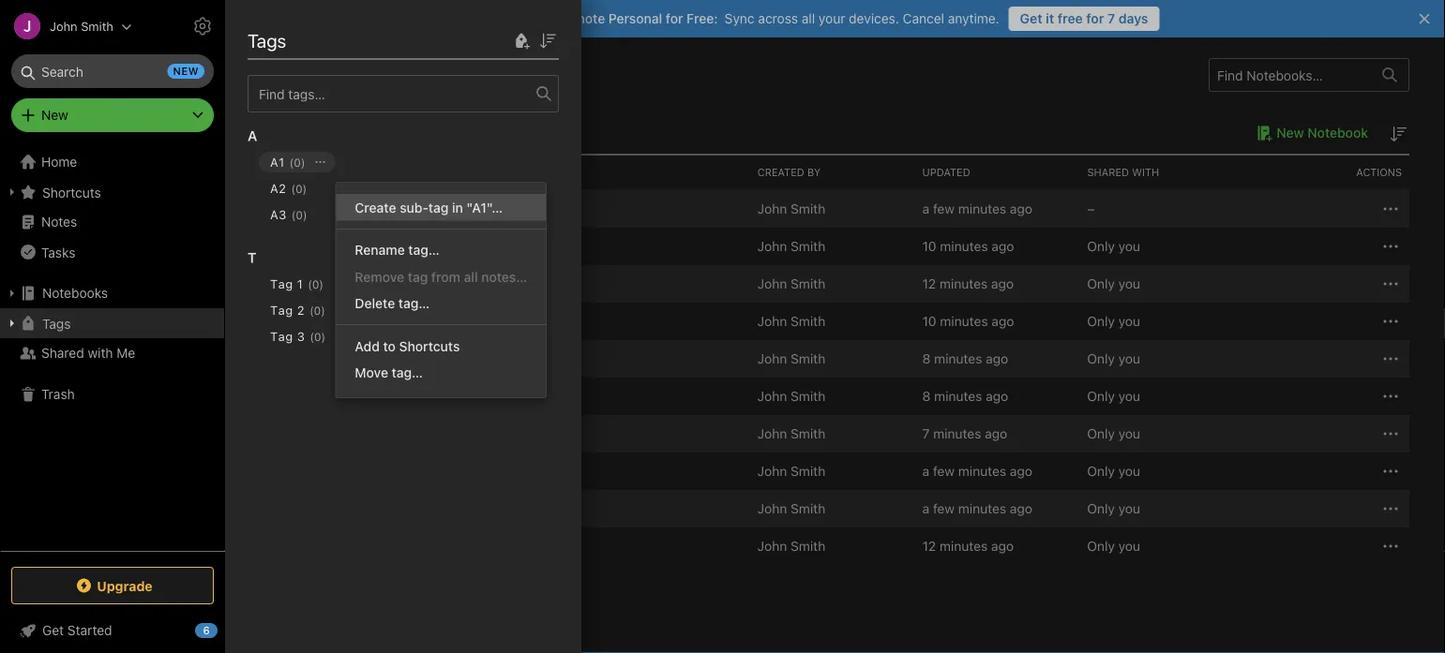 Task type: locate. For each thing, give the bounding box(es) containing it.
note
[[311, 239, 340, 254], [311, 276, 340, 292], [311, 314, 340, 329], [311, 351, 340, 367], [311, 389, 340, 404]]

0 right a2
[[295, 182, 303, 196]]

sub-
[[400, 200, 428, 215]]

tree
[[0, 147, 225, 550]]

shared with me
[[41, 346, 135, 361]]

john smith inside note 3 row
[[757, 314, 825, 329]]

tag actions image up first on the top of page
[[307, 181, 337, 196]]

smith for note 8 row
[[791, 464, 825, 479]]

for for free:
[[666, 11, 683, 26]]

john down first notebook row
[[757, 239, 787, 254]]

ago inside note 8 row
[[1010, 464, 1032, 479]]

john for the note 2 row
[[757, 276, 787, 292]]

smith down note 8 row
[[791, 501, 825, 517]]

john smith down note 7 row
[[757, 464, 825, 479]]

only inside "note 9" row
[[1087, 501, 1115, 517]]

ago inside the note 2 row
[[991, 276, 1014, 292]]

8 only you from the top
[[1087, 501, 1140, 517]]

a few minutes ago inside note 8 row
[[922, 464, 1032, 479]]

only for note 4 row
[[1087, 351, 1115, 367]]

john down note 8 row
[[757, 501, 787, 517]]

smith
[[81, 19, 113, 33], [791, 201, 825, 217], [791, 239, 825, 254], [791, 276, 825, 292], [791, 314, 825, 329], [791, 351, 825, 367], [791, 389, 825, 404], [791, 426, 825, 442], [791, 464, 825, 479], [791, 501, 825, 517], [791, 539, 825, 554]]

note for note 1
[[311, 239, 340, 254]]

tag actions image
[[307, 207, 337, 222], [325, 329, 355, 344]]

0 vertical spatial 2
[[344, 276, 352, 292]]

john smith down first notebook row
[[757, 239, 825, 254]]

note 8 row
[[253, 453, 1409, 490]]

john smith down "note 9" row
[[757, 539, 825, 554]]

5 only from the top
[[1087, 389, 1115, 404]]

expand notebooks image
[[5, 286, 20, 301]]

1 vertical spatial tags
[[42, 316, 71, 331]]

0 vertical spatial a few minutes ago
[[922, 201, 1032, 217]]

tag actions field for tag 3
[[325, 326, 355, 347]]

tag actions field up note 1 button
[[307, 204, 337, 225]]

tag actions image
[[307, 181, 337, 196], [323, 277, 353, 292], [325, 303, 355, 318]]

tag… down add to shortcuts
[[392, 365, 423, 381]]

minutes inside note 8 row
[[958, 464, 1006, 479]]

tag
[[428, 200, 449, 215], [408, 269, 428, 285]]

john smith inside "note 1" row
[[757, 239, 825, 254]]

you inside note 7 row
[[1118, 426, 1140, 442]]

Sort field
[[536, 29, 559, 52]]

you inside note 3 row
[[1118, 314, 1140, 329]]

john smith inside note 7 row
[[757, 426, 825, 442]]

john smith down note 4 row
[[757, 389, 825, 404]]

john smith down note 8 row
[[757, 501, 825, 517]]

tag for tag 1
[[270, 277, 293, 291]]

3 a few minutes ago from the top
[[922, 501, 1032, 517]]

note for note 3
[[311, 314, 340, 329]]

7
[[1107, 11, 1115, 26], [922, 426, 930, 442]]

( right a1
[[289, 156, 294, 169]]

minutes for note 3 row
[[940, 314, 988, 329]]

0 vertical spatial new
[[41, 107, 68, 123]]

0 vertical spatial 12
[[922, 276, 936, 292]]

john smith for note 7 row
[[757, 426, 825, 442]]

1 up tag 2 ( 0 )
[[297, 277, 303, 291]]

minutes for "note 1" row
[[940, 239, 988, 254]]

few for first notebook row
[[933, 201, 955, 217]]

0 horizontal spatial new
[[41, 107, 68, 123]]

3 note from the top
[[311, 314, 340, 329]]

add to shortcuts link
[[336, 333, 546, 360]]

)
[[301, 156, 305, 169], [303, 182, 307, 196], [417, 201, 422, 217], [303, 209, 307, 222], [319, 278, 323, 291], [321, 304, 325, 317], [321, 331, 325, 344]]

smith inside note 8 row
[[791, 464, 825, 479]]

move tag…
[[355, 365, 423, 381]]

note 1 row
[[253, 228, 1409, 265]]

a inside "note 9" row
[[922, 501, 929, 517]]

3 you from the top
[[1118, 314, 1140, 329]]

john smith inside note 8 row
[[757, 464, 825, 479]]

john inside the note 2 row
[[757, 276, 787, 292]]

1 10 from the top
[[922, 239, 936, 254]]

5 you from the top
[[1118, 389, 1140, 404]]

3 up the 4
[[344, 314, 352, 329]]

you for note 4 row
[[1118, 351, 1140, 367]]

new search field
[[24, 54, 204, 88]]

only inside "note 1" row
[[1087, 239, 1115, 254]]

by
[[807, 166, 821, 179]]

1 horizontal spatial 7
[[1107, 11, 1115, 26]]

you inside things to do row
[[1118, 539, 1140, 554]]

only
[[1087, 239, 1115, 254], [1087, 276, 1115, 292], [1087, 314, 1115, 329], [1087, 351, 1115, 367], [1087, 389, 1115, 404], [1087, 426, 1115, 442], [1087, 464, 1115, 479], [1087, 501, 1115, 517], [1087, 539, 1115, 554]]

new notebook
[[1276, 125, 1368, 141]]

smith down note 5 row
[[791, 426, 825, 442]]

smith up search text field
[[81, 19, 113, 33]]

minutes inside note 3 row
[[940, 314, 988, 329]]

smith down "note 9" row
[[791, 539, 825, 554]]

1 12 from the top
[[922, 276, 936, 292]]

smith inside "note 1" row
[[791, 239, 825, 254]]

6 only from the top
[[1087, 426, 1115, 442]]

tag down tag 2 ( 0 )
[[270, 330, 293, 344]]

1 10 minutes ago from the top
[[922, 239, 1014, 254]]

smith inside "note 9" row
[[791, 501, 825, 517]]

0 horizontal spatial tags
[[42, 316, 71, 331]]

row group containing john smith
[[253, 190, 1409, 565]]

notes
[[41, 214, 77, 230]]

3 only from the top
[[1087, 314, 1115, 329]]

1 vertical spatial 12 minutes ago
[[922, 539, 1014, 554]]

Find tags… text field
[[248, 81, 536, 106]]

2 few from the top
[[933, 464, 955, 479]]

2 8 minutes ago from the top
[[922, 389, 1008, 404]]

2
[[344, 276, 352, 292], [297, 303, 305, 317]]

create sub-tag in "a1"… link
[[336, 194, 546, 221]]

6 you from the top
[[1118, 426, 1140, 442]]

1 for tag 1 ( 0 )
[[297, 277, 303, 291]]

notebook
[[1307, 125, 1368, 141], [340, 201, 400, 217]]

3 for tag
[[297, 330, 305, 344]]

john smith down the note 2 row
[[757, 314, 825, 329]]

a few minutes ago for "note 9" row
[[922, 501, 1032, 517]]

tag actions field up first on the top of page
[[307, 178, 337, 199]]

2 only from the top
[[1087, 276, 1115, 292]]

you inside note 8 row
[[1118, 464, 1140, 479]]

tags right settings image
[[248, 29, 286, 51]]

notes link
[[0, 207, 224, 237]]

only inside note 4 row
[[1087, 351, 1115, 367]]

only you inside note 4 row
[[1087, 351, 1140, 367]]

get inside help and learning task checklist "field"
[[42, 623, 64, 639]]

you inside "note 1" row
[[1118, 239, 1140, 254]]

with
[[1132, 166, 1159, 179]]

1 vertical spatial 10 minutes ago
[[922, 314, 1014, 329]]

new up 'actions' button
[[1276, 125, 1304, 141]]

) inside first notebook row
[[417, 201, 422, 217]]

smith down note 3 row
[[791, 351, 825, 367]]

note for note 2
[[311, 276, 340, 292]]

tag actions field up the 4
[[325, 326, 355, 347]]

ago for note 5 row
[[986, 389, 1008, 404]]

remove
[[355, 269, 404, 285]]

all inside dropdown list 'menu'
[[464, 269, 478, 285]]

12 minutes ago for the note 2 row
[[922, 276, 1014, 292]]

john smith inside the note 2 row
[[757, 276, 825, 292]]

john down "note 1" row
[[757, 276, 787, 292]]

tag actions image up the note 3
[[323, 277, 353, 292]]

a3 ( 0 )
[[270, 208, 307, 222]]

settings image
[[191, 15, 214, 38]]

0 horizontal spatial for
[[666, 11, 683, 26]]

john for note 4 row
[[757, 351, 787, 367]]

0 vertical spatial tags
[[248, 29, 286, 51]]

Tag actions field
[[305, 152, 335, 173], [307, 178, 337, 199], [307, 204, 337, 225], [323, 274, 353, 294], [325, 300, 355, 321], [325, 326, 355, 347]]

12 minutes ago inside the note 2 row
[[922, 276, 1014, 292]]

get started
[[42, 623, 112, 639]]

things to do row
[[253, 528, 1409, 565]]

create
[[355, 200, 396, 215]]

only you inside "note 9" row
[[1087, 501, 1140, 517]]

only for "note 1" row
[[1087, 239, 1115, 254]]

2 vertical spatial 1
[[297, 277, 303, 291]]

1 horizontal spatial all
[[802, 11, 815, 26]]

2 10 minutes ago from the top
[[922, 314, 1014, 329]]

3 few from the top
[[933, 501, 955, 517]]

7 only from the top
[[1087, 464, 1115, 479]]

2 a few minutes ago from the top
[[922, 464, 1032, 479]]

0 vertical spatial tag
[[428, 200, 449, 215]]

0 vertical spatial 7
[[1107, 11, 1115, 26]]

4 note from the top
[[311, 351, 340, 367]]

9 only you from the top
[[1087, 539, 1140, 554]]

2 12 minutes ago from the top
[[922, 539, 1014, 554]]

( right create
[[404, 201, 409, 217]]

1 horizontal spatial 3
[[344, 314, 352, 329]]

0 down note 2 button
[[314, 304, 321, 317]]

smith down the note 2 row
[[791, 314, 825, 329]]

john smith for note 5 row
[[757, 389, 825, 404]]

"a1"…
[[466, 200, 503, 215]]

1 horizontal spatial 2
[[344, 276, 352, 292]]

only you inside things to do row
[[1087, 539, 1140, 554]]

1 12 minutes ago from the top
[[922, 276, 1014, 292]]

notebook up rename
[[340, 201, 400, 217]]

few
[[933, 201, 955, 217], [933, 464, 955, 479], [933, 501, 955, 517]]

only you inside "note 1" row
[[1087, 239, 1140, 254]]

minutes for the note 2 row
[[940, 276, 988, 292]]

2 tag from the top
[[270, 303, 293, 317]]

1 vertical spatial few
[[933, 464, 955, 479]]

1 vertical spatial tag actions image
[[325, 329, 355, 344]]

2 you from the top
[[1118, 276, 1140, 292]]

john smith inside note 5 row
[[757, 389, 825, 404]]

1 vertical spatial 1
[[344, 239, 350, 254]]

tag actions field for tag 1
[[323, 274, 353, 294]]

12 for things to do row
[[922, 539, 936, 554]]

0 right "a3"
[[296, 209, 303, 222]]

2 vertical spatial a few minutes ago
[[922, 501, 1032, 517]]

a for first notebook row
[[922, 201, 929, 217]]

0 vertical spatial notebooks
[[253, 64, 343, 86]]

ago for things to do row
[[991, 539, 1014, 554]]

3 tag from the top
[[270, 330, 293, 344]]

0 horizontal spatial 3
[[297, 330, 305, 344]]

0 vertical spatial few
[[933, 201, 955, 217]]

9 only from the top
[[1087, 539, 1115, 554]]

1 vertical spatial 10
[[922, 314, 936, 329]]

1 vertical spatial shortcuts
[[399, 339, 460, 354]]

smith inside note 4 row
[[791, 351, 825, 367]]

notebooks down tasks
[[42, 286, 108, 301]]

0 vertical spatial 1
[[253, 124, 260, 141]]

1 vertical spatial tag actions image
[[323, 277, 353, 292]]

all left your
[[802, 11, 815, 26]]

tag for tag 2
[[270, 303, 293, 317]]

john down note 4 row
[[757, 389, 787, 404]]

only inside note 3 row
[[1087, 314, 1115, 329]]

1 horizontal spatial 1
[[297, 277, 303, 291]]

shared
[[41, 346, 84, 361]]

0 vertical spatial 8
[[922, 351, 931, 367]]

a inside note 8 row
[[922, 464, 929, 479]]

1 8 from the top
[[922, 351, 931, 367]]

1 few from the top
[[933, 201, 955, 217]]

trash link
[[0, 380, 224, 410]]

tag actions image up note 1 button
[[307, 207, 337, 222]]

tag actions field inside a1 row
[[305, 152, 335, 173]]

tag up tag 2 ( 0 )
[[270, 277, 293, 291]]

tag actions field up the note 3
[[323, 274, 353, 294]]

tag… down remove tag from all notes… link
[[398, 296, 430, 311]]

note down note 1
[[311, 276, 340, 292]]

title button
[[253, 156, 750, 189]]

0 vertical spatial 12 minutes ago
[[922, 276, 1014, 292]]

12 minutes ago
[[922, 276, 1014, 292], [922, 539, 1014, 554]]

john smith down "note 1" row
[[757, 276, 825, 292]]

ago inside things to do row
[[991, 539, 1014, 554]]

john down "note 9" row
[[757, 539, 787, 554]]

you inside note 5 row
[[1118, 389, 1140, 404]]

john down note 3 row
[[757, 351, 787, 367]]

0 horizontal spatial notebook
[[340, 201, 400, 217]]

create new tag image
[[510, 30, 533, 52]]

john down 'created'
[[757, 201, 787, 217]]

0 vertical spatial 10 minutes ago
[[922, 239, 1014, 254]]

tag actions field down the 'notebook' in the left top of the page
[[305, 152, 335, 173]]

4
[[344, 351, 352, 367]]

0 vertical spatial get
[[1020, 11, 1042, 26]]

1 left the 'notebook' in the left top of the page
[[253, 124, 260, 141]]

1 horizontal spatial for
[[1086, 11, 1104, 26]]

0 horizontal spatial shortcuts
[[42, 184, 101, 200]]

3 inside button
[[344, 314, 352, 329]]

tags up shared
[[42, 316, 71, 331]]

9 you from the top
[[1118, 539, 1140, 554]]

1 left rename
[[344, 239, 350, 254]]

1 vertical spatial a
[[922, 464, 929, 479]]

1 for from the left
[[666, 11, 683, 26]]

smith inside note 7 row
[[791, 426, 825, 442]]

john smith inside first notebook row
[[757, 201, 825, 217]]

8 minutes ago
[[922, 351, 1008, 367], [922, 389, 1008, 404]]

2 vertical spatial tag actions image
[[325, 303, 355, 318]]

minutes inside note 7 row
[[933, 426, 981, 442]]

0 down the note 3
[[314, 331, 321, 344]]

12 minutes ago for things to do row
[[922, 539, 1014, 554]]

john for note 5 row
[[757, 389, 787, 404]]

only you
[[1087, 239, 1140, 254], [1087, 276, 1140, 292], [1087, 314, 1140, 329], [1087, 351, 1140, 367], [1087, 389, 1140, 404], [1087, 426, 1140, 442], [1087, 464, 1140, 479], [1087, 501, 1140, 517], [1087, 539, 1140, 554]]

note down first on the top of page
[[311, 239, 340, 254]]

1 vertical spatial tag
[[270, 303, 293, 317]]

6 only you from the top
[[1087, 426, 1140, 442]]

1 horizontal spatial notebook
[[1307, 125, 1368, 141]]

smith inside note 3 row
[[791, 314, 825, 329]]

john
[[50, 19, 77, 33], [757, 201, 787, 217], [757, 239, 787, 254], [757, 276, 787, 292], [757, 314, 787, 329], [757, 351, 787, 367], [757, 389, 787, 404], [757, 426, 787, 442], [757, 464, 787, 479], [757, 501, 787, 517], [757, 539, 787, 554]]

notebook inside row
[[340, 201, 400, 217]]

10 inside note 3 row
[[922, 314, 936, 329]]

personal
[[608, 11, 662, 26]]

1 notebook
[[253, 124, 326, 141]]

smith for the note 2 row
[[791, 276, 825, 292]]

5 note from the top
[[311, 389, 340, 404]]

1 8 minutes ago from the top
[[922, 351, 1008, 367]]

john smith inside "note 9" row
[[757, 501, 825, 517]]

( inside first notebook row
[[404, 201, 409, 217]]

john down note 5 row
[[757, 426, 787, 442]]

a1 row
[[248, 148, 574, 174]]

john smith inside things to do row
[[757, 539, 825, 554]]

2 only you from the top
[[1087, 276, 1140, 292]]

tag actions image down the note 2
[[325, 303, 355, 318]]

) inside "a1 ( 0 )"
[[301, 156, 305, 169]]

8 only from the top
[[1087, 501, 1115, 517]]

expand tags image
[[5, 316, 20, 331]]

12 inside things to do row
[[922, 539, 936, 554]]

new for new
[[41, 107, 68, 123]]

1 vertical spatial notebooks
[[42, 286, 108, 301]]

10 for "note 1" row
[[922, 239, 936, 254]]

john up search text field
[[50, 19, 77, 33]]

all
[[802, 11, 815, 26], [464, 269, 478, 285]]

shortcuts up move tag… link on the bottom left of page
[[399, 339, 460, 354]]

john inside things to do row
[[757, 539, 787, 554]]

notebook up 'actions' button
[[1307, 125, 1368, 141]]

) inside 'a2 ( 0 )'
[[303, 182, 307, 196]]

10 for note 3 row
[[922, 314, 936, 329]]

a few minutes ago inside "note 9" row
[[922, 501, 1032, 517]]

(
[[289, 156, 294, 169], [291, 182, 295, 196], [404, 201, 409, 217], [291, 209, 296, 222], [308, 278, 312, 291], [310, 304, 314, 317], [310, 331, 314, 344]]

ago for note 7 row
[[985, 426, 1007, 442]]

2 vertical spatial tag…
[[392, 365, 423, 381]]

new
[[41, 107, 68, 123], [1276, 125, 1304, 141]]

( down note 2 button
[[310, 304, 314, 317]]

8 minutes ago inside note 4 row
[[922, 351, 1008, 367]]

first notebook ( 9 )
[[310, 201, 422, 217]]

only for note 5 row
[[1087, 389, 1115, 404]]

john smith for "note 9" row
[[757, 501, 825, 517]]

notebooks up the 'notebook' in the left top of the page
[[253, 64, 343, 86]]

1 only from the top
[[1087, 239, 1115, 254]]

note left the 5
[[311, 389, 340, 404]]

0 horizontal spatial 7
[[922, 426, 930, 442]]

john smith down created by
[[757, 201, 825, 217]]

1 note from the top
[[311, 239, 340, 254]]

( right a2
[[291, 182, 295, 196]]

1 for note 1
[[344, 239, 350, 254]]

tag 3 ( 0 )
[[270, 330, 325, 344]]

click to collapse image
[[218, 619, 232, 641]]

) inside a3 ( 0 )
[[303, 209, 307, 222]]

tag for tag 3
[[270, 330, 293, 344]]

1 vertical spatial 12
[[922, 539, 936, 554]]

smith inside the note 2 row
[[791, 276, 825, 292]]

0 vertical spatial shortcuts
[[42, 184, 101, 200]]

smith inside things to do row
[[791, 539, 825, 554]]

2 8 from the top
[[922, 389, 931, 404]]

few inside "note 9" row
[[933, 501, 955, 517]]

tag… up remove tag from all notes… link
[[408, 242, 440, 258]]

minutes for things to do row
[[940, 539, 988, 554]]

a few minutes ago inside first notebook row
[[922, 201, 1032, 217]]

1 tag from the top
[[270, 277, 293, 291]]

10
[[922, 239, 936, 254], [922, 314, 936, 329]]

1 vertical spatial tag…
[[398, 296, 430, 311]]

a2 ( 0 )
[[270, 181, 307, 196]]

smith down note 7 row
[[791, 464, 825, 479]]

1 vertical spatial get
[[42, 623, 64, 639]]

1 vertical spatial 8
[[922, 389, 931, 404]]

john inside note 7 row
[[757, 426, 787, 442]]

4 only from the top
[[1087, 351, 1115, 367]]

started
[[67, 623, 112, 639]]

only you for note 4 row
[[1087, 351, 1140, 367]]

sort options image
[[536, 30, 559, 52]]

tag actions image for 3
[[325, 329, 355, 344]]

only inside things to do row
[[1087, 539, 1115, 554]]

only for "note 9" row
[[1087, 501, 1115, 517]]

( right "a3"
[[291, 209, 296, 222]]

john smith for things to do row
[[757, 539, 825, 554]]

note left the 4
[[311, 351, 340, 367]]

7 you from the top
[[1118, 464, 1140, 479]]

for inside "button"
[[1086, 11, 1104, 26]]

12 minutes ago inside things to do row
[[922, 539, 1014, 554]]

you inside "note 9" row
[[1118, 501, 1140, 517]]

only inside note 5 row
[[1087, 389, 1115, 404]]

for left free:
[[666, 11, 683, 26]]

row group
[[248, 113, 574, 377], [253, 190, 1409, 565]]

8 for 5
[[922, 389, 931, 404]]

smith down "note 1" row
[[791, 276, 825, 292]]

Find Notebooks… text field
[[1210, 60, 1371, 90]]

tag actions field down the note 2
[[325, 300, 355, 321]]

3 only you from the top
[[1087, 314, 1140, 329]]

a few minutes ago for note 8 row
[[922, 464, 1032, 479]]

john smith for "note 1" row
[[757, 239, 825, 254]]

0 right a1
[[294, 156, 301, 169]]

0 vertical spatial tag
[[270, 277, 293, 291]]

notebook inside button
[[1307, 125, 1368, 141]]

john smith for note 3 row
[[757, 314, 825, 329]]

a
[[922, 201, 929, 217], [922, 464, 929, 479], [922, 501, 929, 517]]

a
[[248, 128, 257, 144]]

john smith up search text field
[[50, 19, 113, 33]]

1 vertical spatial 2
[[297, 303, 305, 317]]

2 up tag 3 ( 0 )
[[297, 303, 305, 317]]

2 a from the top
[[922, 464, 929, 479]]

8 minutes ago inside note 5 row
[[922, 389, 1008, 404]]

3 a from the top
[[922, 501, 929, 517]]

you inside note 4 row
[[1118, 351, 1140, 367]]

3 down tag 2 ( 0 )
[[297, 330, 305, 344]]

1 inside button
[[344, 239, 350, 254]]

1 you from the top
[[1118, 239, 1140, 254]]

get left it
[[1020, 11, 1042, 26]]

1 vertical spatial all
[[464, 269, 478, 285]]

1 vertical spatial tag
[[408, 269, 428, 285]]

john down note 7 row
[[757, 464, 787, 479]]

0 inside tag 1 ( 0 )
[[312, 278, 319, 291]]

1 vertical spatial notebook
[[340, 201, 400, 217]]

4 only you from the top
[[1087, 351, 1140, 367]]

8 you from the top
[[1118, 501, 1140, 517]]

5 only you from the top
[[1087, 389, 1140, 404]]

john smith down note 3 row
[[757, 351, 825, 367]]

minutes inside things to do row
[[940, 539, 988, 554]]

note 4 row
[[253, 340, 1409, 378]]

new button
[[11, 98, 214, 132]]

smith down note 4 row
[[791, 389, 825, 404]]

anytime.
[[948, 11, 999, 26]]

only you inside note 8 row
[[1087, 464, 1140, 479]]

Help and Learning task checklist field
[[0, 616, 225, 646]]

tag… for move tag…
[[392, 365, 423, 381]]

you for note 7 row
[[1118, 426, 1140, 442]]

new for new notebook
[[1276, 125, 1304, 141]]

note 9 row
[[253, 490, 1409, 528]]

note up tag 3 ( 0 )
[[311, 314, 340, 329]]

few inside note 8 row
[[933, 464, 955, 479]]

1 vertical spatial a few minutes ago
[[922, 464, 1032, 479]]

1 vertical spatial 7
[[922, 426, 930, 442]]

sync
[[725, 11, 754, 26]]

2 10 from the top
[[922, 314, 936, 329]]

new up "home"
[[41, 107, 68, 123]]

john smith inside account field
[[50, 19, 113, 33]]

1 a from the top
[[922, 201, 929, 217]]

2 horizontal spatial 1
[[344, 239, 350, 254]]

( up note 4 button
[[310, 331, 314, 344]]

smith down first notebook row
[[791, 239, 825, 254]]

4 you from the top
[[1118, 351, 1140, 367]]

2 for from the left
[[1086, 11, 1104, 26]]

john down the note 2 row
[[757, 314, 787, 329]]

ago
[[1010, 201, 1032, 217], [991, 239, 1014, 254], [991, 276, 1014, 292], [991, 314, 1014, 329], [986, 351, 1008, 367], [986, 389, 1008, 404], [985, 426, 1007, 442], [1010, 464, 1032, 479], [1010, 501, 1032, 517], [991, 539, 1014, 554]]

john smith for note 8 row
[[757, 464, 825, 479]]

2 left remove on the top left of the page
[[344, 276, 352, 292]]

get for get it free for 7 days
[[1020, 11, 1042, 26]]

8
[[922, 351, 931, 367], [922, 389, 931, 404]]

1
[[253, 124, 260, 141], [344, 239, 350, 254], [297, 277, 303, 291]]

1 vertical spatial 8 minutes ago
[[922, 389, 1008, 404]]

8 inside note 5 row
[[922, 389, 931, 404]]

shortcuts up notes
[[42, 184, 101, 200]]

tags
[[248, 29, 286, 51], [42, 316, 71, 331]]

1 horizontal spatial shortcuts
[[399, 339, 460, 354]]

1 horizontal spatial get
[[1020, 11, 1042, 26]]

tag down tag 1 ( 0 )
[[270, 303, 293, 317]]

1 horizontal spatial notebooks
[[253, 64, 343, 86]]

minutes inside the note 2 row
[[940, 276, 988, 292]]

0 horizontal spatial get
[[42, 623, 64, 639]]

only you inside note 5 row
[[1087, 389, 1140, 404]]

1 only you from the top
[[1087, 239, 1140, 254]]

0 horizontal spatial 2
[[297, 303, 305, 317]]

2 vertical spatial few
[[933, 501, 955, 517]]

( up tag 2 ( 0 )
[[308, 278, 312, 291]]

0 vertical spatial 10
[[922, 239, 936, 254]]

7 only you from the top
[[1087, 464, 1140, 479]]

only inside the note 2 row
[[1087, 276, 1115, 292]]

Account field
[[0, 8, 132, 45]]

a2
[[270, 181, 286, 196]]

1 vertical spatial new
[[1276, 125, 1304, 141]]

0 horizontal spatial all
[[464, 269, 478, 285]]

( inside tag 3 ( 0 )
[[310, 331, 314, 344]]

for right free
[[1086, 11, 1104, 26]]

minutes inside first notebook row
[[958, 201, 1006, 217]]

only for things to do row
[[1087, 539, 1115, 554]]

free:
[[687, 11, 718, 26]]

0 vertical spatial tag actions image
[[307, 207, 337, 222]]

all right from
[[464, 269, 478, 285]]

get left started
[[42, 623, 64, 639]]

john smith
[[50, 19, 113, 33], [757, 201, 825, 217], [757, 239, 825, 254], [757, 276, 825, 292], [757, 314, 825, 329], [757, 351, 825, 367], [757, 389, 825, 404], [757, 426, 825, 442], [757, 464, 825, 479], [757, 501, 825, 517], [757, 539, 825, 554]]

tag… for delete tag…
[[398, 296, 430, 311]]

2 12 from the top
[[922, 539, 936, 554]]

john smith inside note 4 row
[[757, 351, 825, 367]]

ago inside "note 1" row
[[991, 239, 1014, 254]]

john inside "note 1" row
[[757, 239, 787, 254]]

0 vertical spatial notebook
[[1307, 125, 1368, 141]]

2 note from the top
[[311, 276, 340, 292]]

get inside "button"
[[1020, 11, 1042, 26]]

tag… for rename tag…
[[408, 242, 440, 258]]

minutes inside "note 9" row
[[958, 501, 1006, 517]]

tag actions image up the 4
[[325, 329, 355, 344]]

9
[[409, 201, 417, 217]]

0 vertical spatial tag…
[[408, 242, 440, 258]]

2 vertical spatial tag
[[270, 330, 293, 344]]

1 a few minutes ago from the top
[[922, 201, 1032, 217]]

0 vertical spatial a
[[922, 201, 929, 217]]

only you for the note 2 row
[[1087, 276, 1140, 292]]

john for note 8 row
[[757, 464, 787, 479]]

only you inside the note 2 row
[[1087, 276, 1140, 292]]

smith down by
[[791, 201, 825, 217]]

create sub-tag in "a1"… menu item
[[336, 194, 546, 221]]

0 vertical spatial 8 minutes ago
[[922, 351, 1008, 367]]

0 up tag 2 ( 0 )
[[312, 278, 319, 291]]

john smith down note 5 row
[[757, 426, 825, 442]]

your
[[819, 11, 845, 26]]

a1
[[270, 155, 285, 169]]

1 horizontal spatial new
[[1276, 125, 1304, 141]]

1 horizontal spatial tags
[[248, 29, 286, 51]]

0 vertical spatial tag actions image
[[307, 181, 337, 196]]

tag left from
[[408, 269, 428, 285]]

ago inside note 7 row
[[985, 426, 1007, 442]]

minutes inside "note 1" row
[[940, 239, 988, 254]]

2 for note
[[344, 276, 352, 292]]

tag left in
[[428, 200, 449, 215]]

few inside first notebook row
[[933, 201, 955, 217]]

2 vertical spatial a
[[922, 501, 929, 517]]

0
[[294, 156, 301, 169], [295, 182, 303, 196], [296, 209, 303, 222], [312, 278, 319, 291], [314, 304, 321, 317], [314, 331, 321, 344]]

tag
[[270, 277, 293, 291], [270, 303, 293, 317], [270, 330, 293, 344]]

you for the note 2 row
[[1118, 276, 1140, 292]]



Task type: vqa. For each thing, say whether or not it's contained in the screenshot.


Task type: describe. For each thing, give the bounding box(es) containing it.
remove tag from all notes…
[[355, 269, 527, 285]]

minutes for note 5 row
[[934, 389, 982, 404]]

john smith for the note 2 row
[[757, 276, 825, 292]]

try
[[527, 11, 546, 26]]

smith for note 3 row
[[791, 314, 825, 329]]

shared with
[[1087, 166, 1159, 179]]

notebooks element
[[225, 38, 1438, 654]]

new notebook button
[[1250, 122, 1368, 144]]

note 4 button
[[284, 348, 352, 370]]

2 for tag
[[297, 303, 305, 317]]

5
[[344, 389, 352, 404]]

a3
[[270, 208, 287, 222]]

) inside tag 1 ( 0 )
[[319, 278, 323, 291]]

notebooks link
[[0, 278, 224, 309]]

0 inside tag 3 ( 0 )
[[314, 331, 321, 344]]

tag actions field for a1
[[305, 152, 335, 173]]

created
[[757, 166, 804, 179]]

note 3 row
[[253, 303, 1409, 340]]

note 3 button
[[284, 310, 352, 333]]

title
[[261, 166, 289, 179]]

row group inside the notebooks element
[[253, 190, 1409, 565]]

only you for things to do row
[[1087, 539, 1140, 554]]

6
[[203, 625, 210, 637]]

me
[[117, 346, 135, 361]]

shortcuts inside button
[[42, 184, 101, 200]]

john smith for first notebook row
[[757, 201, 825, 217]]

smith for note 7 row
[[791, 426, 825, 442]]

trash
[[41, 387, 75, 402]]

you for "note 9" row
[[1118, 501, 1140, 517]]

tag actions image for 2
[[325, 303, 355, 318]]

you for "note 1" row
[[1118, 239, 1140, 254]]

12 for the note 2 row
[[922, 276, 936, 292]]

0 inside 'a2 ( 0 )'
[[295, 182, 303, 196]]

minutes for note 7 row
[[933, 426, 981, 442]]

john for "note 1" row
[[757, 239, 787, 254]]

shared
[[1087, 166, 1129, 179]]

3 for note
[[344, 314, 352, 329]]

tag 1 ( 0 )
[[270, 277, 323, 291]]

actions
[[1356, 166, 1402, 179]]

delete
[[355, 296, 395, 311]]

tags inside button
[[42, 316, 71, 331]]

tasks
[[41, 245, 75, 260]]

row group containing a
[[248, 113, 574, 377]]

try evernote personal for free: sync across all your devices. cancel anytime.
[[527, 11, 999, 26]]

delete tag… link
[[336, 290, 546, 317]]

note 1
[[311, 239, 350, 254]]

notebook for first
[[340, 201, 400, 217]]

only you for "note 1" row
[[1087, 239, 1140, 254]]

home
[[41, 154, 77, 170]]

only for the note 2 row
[[1087, 276, 1115, 292]]

ago for note 3 row
[[991, 314, 1014, 329]]

tag 2 ( 0 )
[[270, 303, 325, 317]]

a few minutes ago for first notebook row
[[922, 201, 1032, 217]]

updated
[[922, 166, 970, 179]]

smith for things to do row
[[791, 539, 825, 554]]

t
[[248, 249, 256, 266]]

days
[[1118, 11, 1148, 26]]

( inside 'a2 ( 0 )'
[[291, 182, 295, 196]]

8 for 4
[[922, 351, 931, 367]]

updated button
[[915, 156, 1080, 189]]

get for get started
[[42, 623, 64, 639]]

8 minutes ago for note 5
[[922, 389, 1008, 404]]

tag actions image for (
[[307, 207, 337, 222]]

notebook
[[263, 124, 326, 141]]

0 inside a3 ( 0 )
[[296, 209, 303, 222]]

notes…
[[481, 269, 527, 285]]

you for things to do row
[[1118, 539, 1140, 554]]

shortcuts inside dropdown list 'menu'
[[399, 339, 460, 354]]

john for "note 9" row
[[757, 501, 787, 517]]

in
[[452, 200, 463, 215]]

john inside account field
[[50, 19, 77, 33]]

ago inside first notebook row
[[1010, 201, 1032, 217]]

dropdown list menu
[[336, 194, 546, 386]]

( inside a3 ( 0 )
[[291, 209, 296, 222]]

created by button
[[750, 156, 915, 189]]

7 inside note 7 row
[[922, 426, 930, 442]]

ago for note 4 row
[[986, 351, 1008, 367]]

0 vertical spatial all
[[802, 11, 815, 26]]

tag actions field for a3
[[307, 204, 337, 225]]

a1 ( 0 )
[[270, 155, 305, 169]]

) inside tag 3 ( 0 )
[[321, 331, 325, 344]]

) inside tag 2 ( 0 )
[[321, 304, 325, 317]]

smith for note 4 row
[[791, 351, 825, 367]]

note 4
[[311, 351, 352, 367]]

to
[[383, 339, 396, 354]]

8 minutes ago for note 4
[[922, 351, 1008, 367]]

move tag… link
[[336, 360, 546, 386]]

add
[[355, 339, 380, 354]]

tag actions image for 1
[[323, 277, 353, 292]]

delete tag…
[[355, 296, 430, 311]]

tag actions field for tag 2
[[325, 300, 355, 321]]

only for note 8 row
[[1087, 464, 1115, 479]]

evernote
[[550, 11, 605, 26]]

rename
[[355, 242, 405, 258]]

–
[[1087, 201, 1095, 217]]

note 5
[[311, 389, 352, 404]]

few for "note 9" row
[[933, 501, 955, 517]]

only for note 7 row
[[1087, 426, 1115, 442]]

10 minutes ago for note 3 row
[[922, 314, 1014, 329]]

free
[[1058, 11, 1083, 26]]

first
[[310, 201, 337, 217]]

0 inside tag 2 ( 0 )
[[314, 304, 321, 317]]

john smith for note 4 row
[[757, 351, 825, 367]]

devices.
[[849, 11, 899, 26]]

rename tag… link
[[336, 237, 546, 263]]

get it free for 7 days
[[1020, 11, 1148, 26]]

ago for "note 1" row
[[991, 239, 1014, 254]]

notebook for new
[[1307, 125, 1368, 141]]

for for 7
[[1086, 11, 1104, 26]]

few for note 8 row
[[933, 464, 955, 479]]

note 3
[[311, 314, 352, 329]]

tags button
[[0, 309, 224, 339]]

tasks button
[[0, 237, 224, 267]]

add to shortcuts
[[355, 339, 460, 354]]

you for note 5 row
[[1118, 389, 1140, 404]]

smith for "note 9" row
[[791, 501, 825, 517]]

new
[[173, 65, 199, 77]]

7 inside 'get it free for 7 days' "button"
[[1107, 11, 1115, 26]]

john for note 3 row
[[757, 314, 787, 329]]

created by
[[757, 166, 821, 179]]

only you for "note 9" row
[[1087, 501, 1140, 517]]

home link
[[0, 147, 225, 177]]

john for things to do row
[[757, 539, 787, 554]]

move
[[355, 365, 388, 381]]

10 minutes ago for "note 1" row
[[922, 239, 1014, 254]]

note for note 4
[[311, 351, 340, 367]]

ago for the note 2 row
[[991, 276, 1014, 292]]

john for note 7 row
[[757, 426, 787, 442]]

ago inside "note 9" row
[[1010, 501, 1032, 517]]

( inside tag 1 ( 0 )
[[308, 278, 312, 291]]

note 5 row
[[253, 378, 1409, 415]]

only you for note 3 row
[[1087, 314, 1140, 329]]

tree containing home
[[0, 147, 225, 550]]

create sub-tag in "a1"…
[[355, 200, 503, 215]]

shared with button
[[1080, 156, 1245, 189]]

a for "note 9" row
[[922, 501, 929, 517]]

note 7 row
[[253, 415, 1409, 453]]

tag inside menu item
[[428, 200, 449, 215]]

shortcuts button
[[0, 177, 224, 207]]

arrow image
[[261, 198, 283, 220]]

only you for note 8 row
[[1087, 464, 1140, 479]]

Search text field
[[24, 54, 201, 88]]

tag actions image for (
[[307, 181, 337, 196]]

with
[[88, 346, 113, 361]]

note 2 row
[[253, 265, 1409, 303]]

across
[[758, 11, 798, 26]]

from
[[431, 269, 460, 285]]

only for note 3 row
[[1087, 314, 1115, 329]]

0 inside "a1 ( 0 )"
[[294, 156, 301, 169]]

smith for note 5 row
[[791, 389, 825, 404]]

shared with me link
[[0, 339, 224, 369]]

upgrade
[[97, 578, 153, 594]]

you for note 8 row
[[1118, 464, 1140, 479]]

( inside tag 2 ( 0 )
[[310, 304, 314, 317]]

( inside "a1 ( 0 )"
[[289, 156, 294, 169]]

0 horizontal spatial notebooks
[[42, 286, 108, 301]]

cancel
[[903, 11, 944, 26]]

tag actions field for a2
[[307, 178, 337, 199]]

note 2
[[311, 276, 352, 292]]

7 minutes ago
[[922, 426, 1007, 442]]

0 horizontal spatial 1
[[253, 124, 260, 141]]

get it free for 7 days button
[[1009, 7, 1159, 31]]

first notebook row
[[253, 190, 1409, 228]]

a for note 8 row
[[922, 464, 929, 479]]

you for note 3 row
[[1118, 314, 1140, 329]]

smith inside account field
[[81, 19, 113, 33]]

upgrade button
[[11, 567, 214, 605]]

only you for note 5 row
[[1087, 389, 1140, 404]]

note for note 5
[[311, 389, 340, 404]]

only you for note 7 row
[[1087, 426, 1140, 442]]

note 2 button
[[284, 273, 352, 295]]

rename tag…
[[355, 242, 440, 258]]



